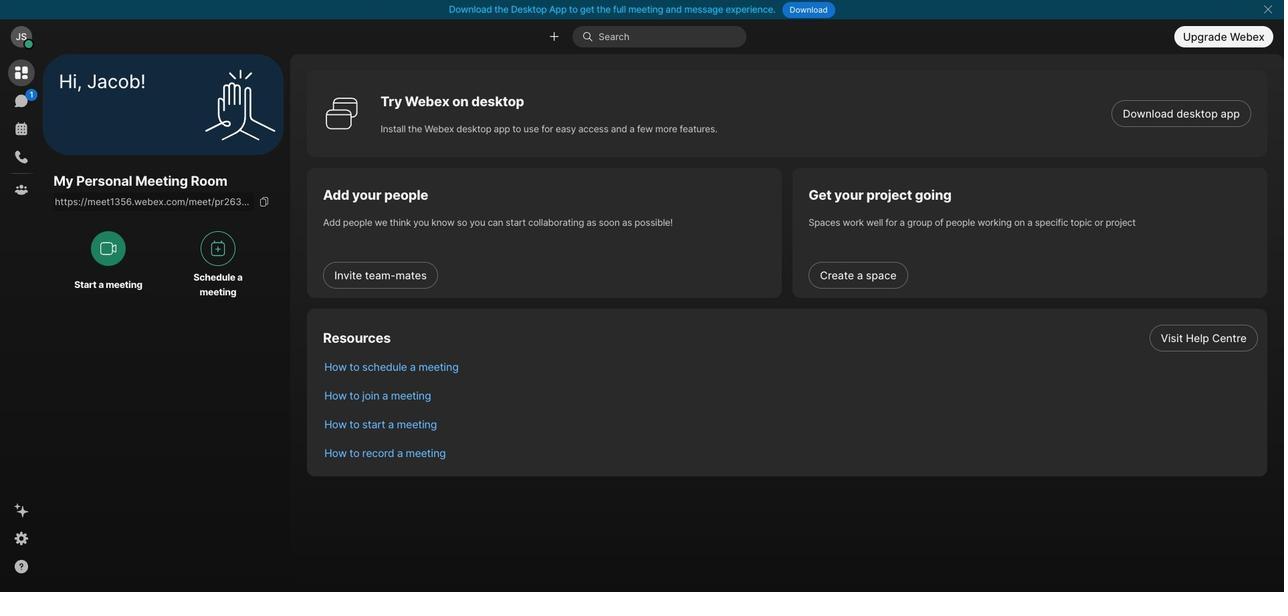 Task type: describe. For each thing, give the bounding box(es) containing it.
5 list item from the top
[[314, 439, 1267, 468]]

1 list item from the top
[[314, 324, 1267, 352]]

two hands high-fiving image
[[200, 65, 280, 145]]

3 list item from the top
[[314, 381, 1267, 410]]



Task type: vqa. For each thing, say whether or not it's contained in the screenshot.
cancel_16 icon
yes



Task type: locate. For each thing, give the bounding box(es) containing it.
2 list item from the top
[[314, 352, 1267, 381]]

navigation
[[0, 54, 43, 593]]

cancel_16 image
[[1263, 4, 1273, 15]]

4 list item from the top
[[314, 410, 1267, 439]]

list item
[[314, 324, 1267, 352], [314, 352, 1267, 381], [314, 381, 1267, 410], [314, 410, 1267, 439], [314, 439, 1267, 468]]

webex tab list
[[8, 60, 37, 203]]

None text field
[[54, 193, 254, 212]]



